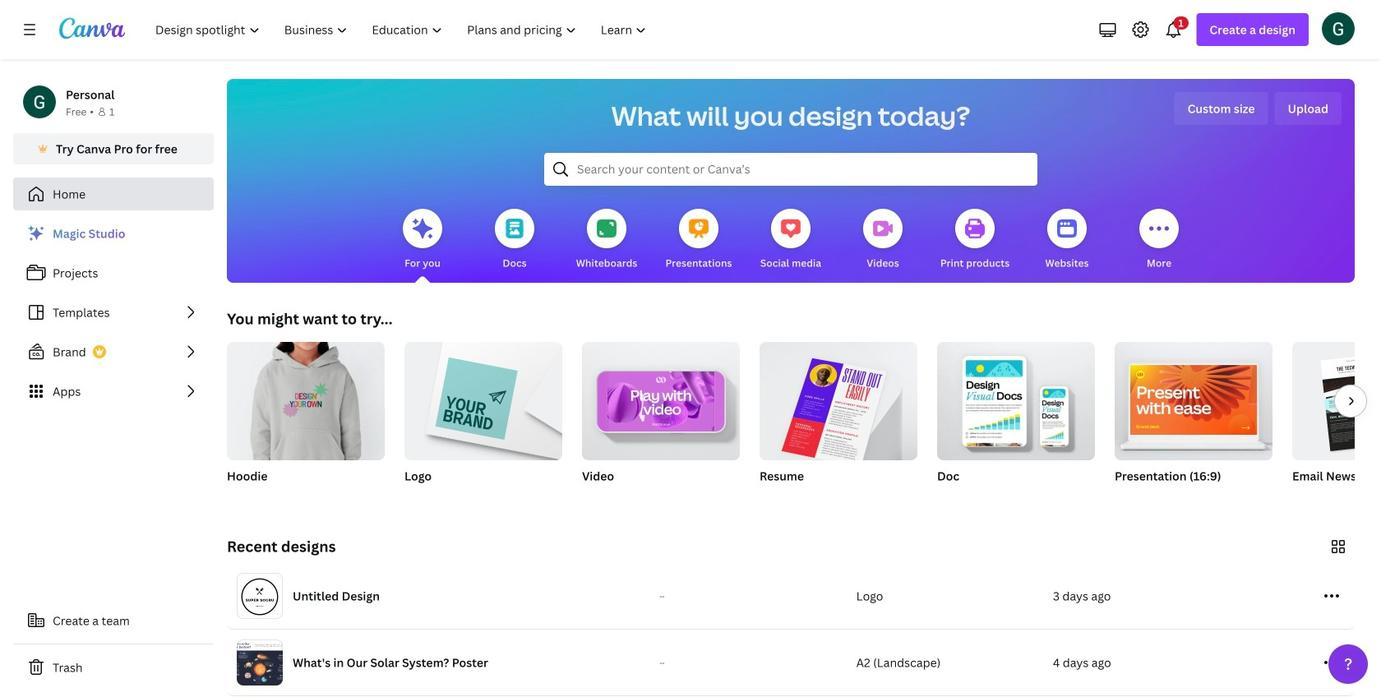 Task type: describe. For each thing, give the bounding box(es) containing it.
top level navigation element
[[145, 13, 661, 46]]

Search search field
[[577, 154, 1005, 185]]



Task type: locate. For each thing, give the bounding box(es) containing it.
greg robinson image
[[1323, 12, 1356, 45]]

group
[[227, 336, 385, 505], [227, 336, 385, 461], [405, 336, 563, 505], [405, 336, 563, 461], [582, 336, 740, 505], [582, 336, 740, 461], [760, 336, 918, 505], [760, 336, 918, 468], [938, 342, 1096, 505], [938, 342, 1096, 461], [1115, 342, 1273, 505], [1293, 342, 1382, 505]]

None search field
[[545, 153, 1038, 186]]

list
[[13, 217, 214, 408]]



Task type: vqa. For each thing, say whether or not it's contained in the screenshot.
list
yes



